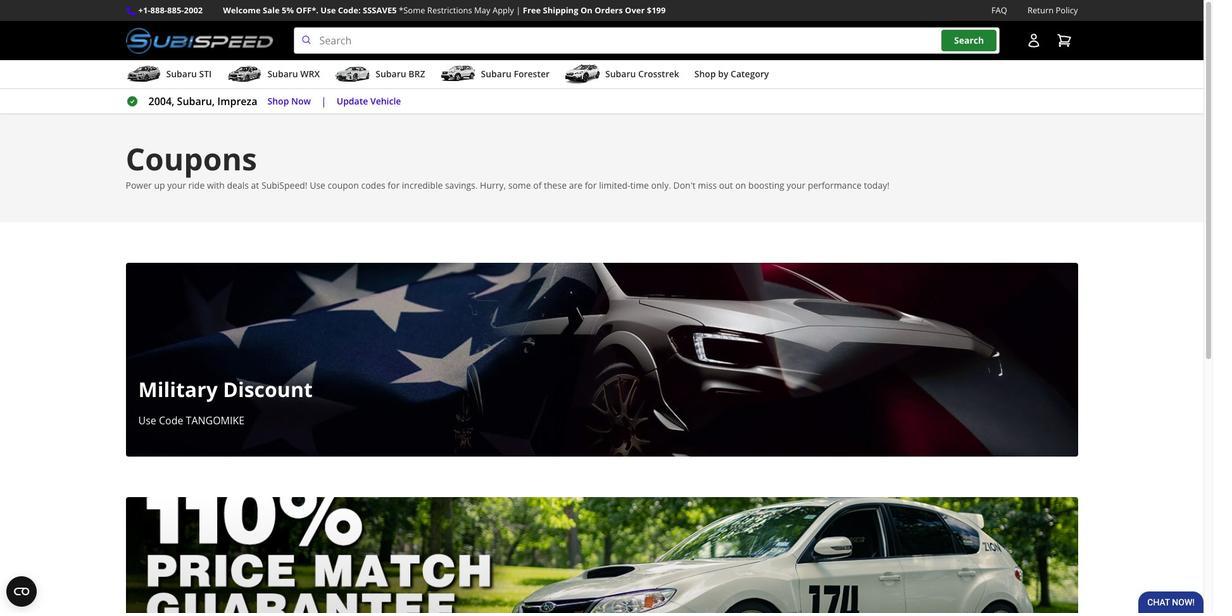 Task type: locate. For each thing, give the bounding box(es) containing it.
sti
[[199, 68, 212, 80]]

subaru left wrx on the left
[[268, 68, 298, 80]]

at
[[251, 179, 259, 191]]

policy
[[1056, 4, 1079, 16]]

for right codes
[[388, 179, 400, 191]]

today!
[[864, 179, 890, 191]]

now
[[291, 95, 311, 107]]

subaru wrx
[[268, 68, 320, 80]]

1 your from the left
[[167, 179, 186, 191]]

1 horizontal spatial |
[[516, 4, 521, 16]]

2 your from the left
[[787, 179, 806, 191]]

button image
[[1027, 33, 1042, 48]]

subaru sti
[[166, 68, 212, 80]]

savings.
[[445, 179, 478, 191]]

0 vertical spatial shop
[[695, 68, 716, 80]]

shop now
[[268, 95, 311, 107]]

limited-
[[599, 179, 631, 191]]

885-
[[167, 4, 184, 16]]

|
[[516, 4, 521, 16], [321, 94, 327, 108]]

sssave5
[[363, 4, 397, 16]]

your right up
[[167, 179, 186, 191]]

| right "now"
[[321, 94, 327, 108]]

tangomike
[[186, 414, 245, 428]]

update vehicle
[[337, 95, 401, 107]]

shipping
[[543, 4, 579, 16]]

subaru
[[166, 68, 197, 80], [268, 68, 298, 80], [376, 68, 406, 80], [481, 68, 512, 80], [606, 68, 636, 80]]

1 vertical spatial |
[[321, 94, 327, 108]]

subispeed logo image
[[126, 27, 273, 54]]

subaru left crosstrek
[[606, 68, 636, 80]]

subaru left brz
[[376, 68, 406, 80]]

+1-
[[138, 4, 151, 16]]

+1-888-885-2002
[[138, 4, 203, 16]]

4 subaru from the left
[[481, 68, 512, 80]]

for
[[388, 179, 400, 191], [585, 179, 597, 191]]

subaru left sti
[[166, 68, 197, 80]]

of
[[534, 179, 542, 191]]

0 horizontal spatial for
[[388, 179, 400, 191]]

may
[[475, 4, 491, 16]]

sale
[[263, 4, 280, 16]]

| left free
[[516, 4, 521, 16]]

0 vertical spatial use
[[321, 4, 336, 16]]

crosstrek
[[639, 68, 680, 80]]

0 vertical spatial |
[[516, 4, 521, 16]]

over
[[625, 4, 645, 16]]

3 subaru from the left
[[376, 68, 406, 80]]

shop left "now"
[[268, 95, 289, 107]]

0 horizontal spatial your
[[167, 179, 186, 191]]

your
[[167, 179, 186, 191], [787, 179, 806, 191]]

power
[[126, 179, 152, 191]]

use left coupon
[[310, 179, 326, 191]]

1 subaru from the left
[[166, 68, 197, 80]]

search input field
[[294, 27, 1000, 54]]

subaru for subaru brz
[[376, 68, 406, 80]]

1 horizontal spatial shop
[[695, 68, 716, 80]]

these
[[544, 179, 567, 191]]

1 horizontal spatial for
[[585, 179, 597, 191]]

subaru left forester
[[481, 68, 512, 80]]

don't
[[674, 179, 696, 191]]

apply
[[493, 4, 514, 16]]

category
[[731, 68, 769, 80]]

shop by category
[[695, 68, 769, 80]]

0 horizontal spatial shop
[[268, 95, 289, 107]]

1 vertical spatial use
[[310, 179, 326, 191]]

return
[[1028, 4, 1054, 16]]

your right boosting
[[787, 179, 806, 191]]

a subaru crosstrek thumbnail image image
[[565, 65, 601, 84]]

discount
[[223, 376, 313, 403]]

1 horizontal spatial your
[[787, 179, 806, 191]]

1 for from the left
[[388, 179, 400, 191]]

subaru inside 'dropdown button'
[[268, 68, 298, 80]]

welcome sale 5% off*. use code: sssave5
[[223, 4, 397, 16]]

2002
[[184, 4, 203, 16]]

return policy
[[1028, 4, 1079, 16]]

for right are
[[585, 179, 597, 191]]

by
[[719, 68, 729, 80]]

use code tangomike
[[138, 414, 245, 428]]

time
[[631, 179, 649, 191]]

military
[[138, 376, 218, 403]]

use right off*.
[[321, 4, 336, 16]]

1 vertical spatial shop
[[268, 95, 289, 107]]

use
[[321, 4, 336, 16], [310, 179, 326, 191], [138, 414, 156, 428]]

subaru for subaru forester
[[481, 68, 512, 80]]

shop
[[695, 68, 716, 80], [268, 95, 289, 107]]

2 subaru from the left
[[268, 68, 298, 80]]

free
[[523, 4, 541, 16]]

5 subaru from the left
[[606, 68, 636, 80]]

shop left by
[[695, 68, 716, 80]]

coupons
[[126, 138, 257, 179]]

subaru inside dropdown button
[[166, 68, 197, 80]]

use left 'code' at bottom left
[[138, 414, 156, 428]]

a subaru brz thumbnail image image
[[335, 65, 371, 84]]

shop inside dropdown button
[[695, 68, 716, 80]]

coupon
[[328, 179, 359, 191]]

subaru for subaru crosstrek
[[606, 68, 636, 80]]

subispeed!
[[262, 179, 308, 191]]



Task type: describe. For each thing, give the bounding box(es) containing it.
subaru brz
[[376, 68, 425, 80]]

2004, subaru, impreza
[[149, 94, 258, 108]]

impreza
[[218, 94, 258, 108]]

2 for from the left
[[585, 179, 597, 191]]

are
[[569, 179, 583, 191]]

*some restrictions may apply | free shipping on orders over $199
[[399, 4, 666, 16]]

subaru brz button
[[335, 63, 425, 88]]

*some
[[399, 4, 425, 16]]

only.
[[652, 179, 671, 191]]

shop for shop by category
[[695, 68, 716, 80]]

ride
[[189, 179, 205, 191]]

subaru,
[[177, 94, 215, 108]]

on
[[581, 4, 593, 16]]

coupons power up your ride with deals at subispeed! use coupon codes for incredible savings. hurry, some of these are for limited-time only. don't miss out on boosting your performance today!
[[126, 138, 890, 191]]

open widget image
[[6, 577, 37, 607]]

code:
[[338, 4, 361, 16]]

a subaru sti thumbnail image image
[[126, 65, 161, 84]]

a subaru wrx thumbnail image image
[[227, 65, 263, 84]]

on
[[736, 179, 747, 191]]

brz
[[409, 68, 425, 80]]

subaru crosstrek button
[[565, 63, 680, 88]]

military discount
[[138, 376, 313, 403]]

miss
[[698, 179, 717, 191]]

subaru forester
[[481, 68, 550, 80]]

use inside coupons power up your ride with deals at subispeed! use coupon codes for incredible savings. hurry, some of these are for limited-time only. don't miss out on boosting your performance today!
[[310, 179, 326, 191]]

subaru sti button
[[126, 63, 212, 88]]

+1-888-885-2002 link
[[138, 4, 203, 17]]

with
[[207, 179, 225, 191]]

shop by category button
[[695, 63, 769, 88]]

search
[[955, 34, 985, 46]]

888-
[[150, 4, 167, 16]]

0 horizontal spatial |
[[321, 94, 327, 108]]

a subaru forester thumbnail image image
[[441, 65, 476, 84]]

faq link
[[992, 4, 1008, 17]]

return policy link
[[1028, 4, 1079, 17]]

subaru forester button
[[441, 63, 550, 88]]

some
[[509, 179, 531, 191]]

vehicle
[[371, 95, 401, 107]]

2004,
[[149, 94, 175, 108]]

off*.
[[296, 4, 319, 16]]

out
[[720, 179, 733, 191]]

subaru for subaru sti
[[166, 68, 197, 80]]

faq
[[992, 4, 1008, 16]]

codes
[[361, 179, 386, 191]]

incredible
[[402, 179, 443, 191]]

up
[[154, 179, 165, 191]]

5%
[[282, 4, 294, 16]]

2 vertical spatial use
[[138, 414, 156, 428]]

subaru wrx button
[[227, 63, 320, 88]]

subaru for subaru wrx
[[268, 68, 298, 80]]

orders
[[595, 4, 623, 16]]

search button
[[942, 30, 997, 51]]

forester
[[514, 68, 550, 80]]

code
[[159, 414, 183, 428]]

update
[[337, 95, 368, 107]]

$199
[[647, 4, 666, 16]]

shop for shop now
[[268, 95, 289, 107]]

wrx
[[301, 68, 320, 80]]

shop now link
[[268, 94, 311, 109]]

deals
[[227, 179, 249, 191]]

welcome
[[223, 4, 261, 16]]

update vehicle button
[[337, 94, 401, 109]]

restrictions
[[428, 4, 472, 16]]

subaru crosstrek
[[606, 68, 680, 80]]

boosting
[[749, 179, 785, 191]]

performance
[[808, 179, 862, 191]]

hurry,
[[480, 179, 506, 191]]



Task type: vqa. For each thing, say whether or not it's contained in the screenshot.
1st subaru from the right
yes



